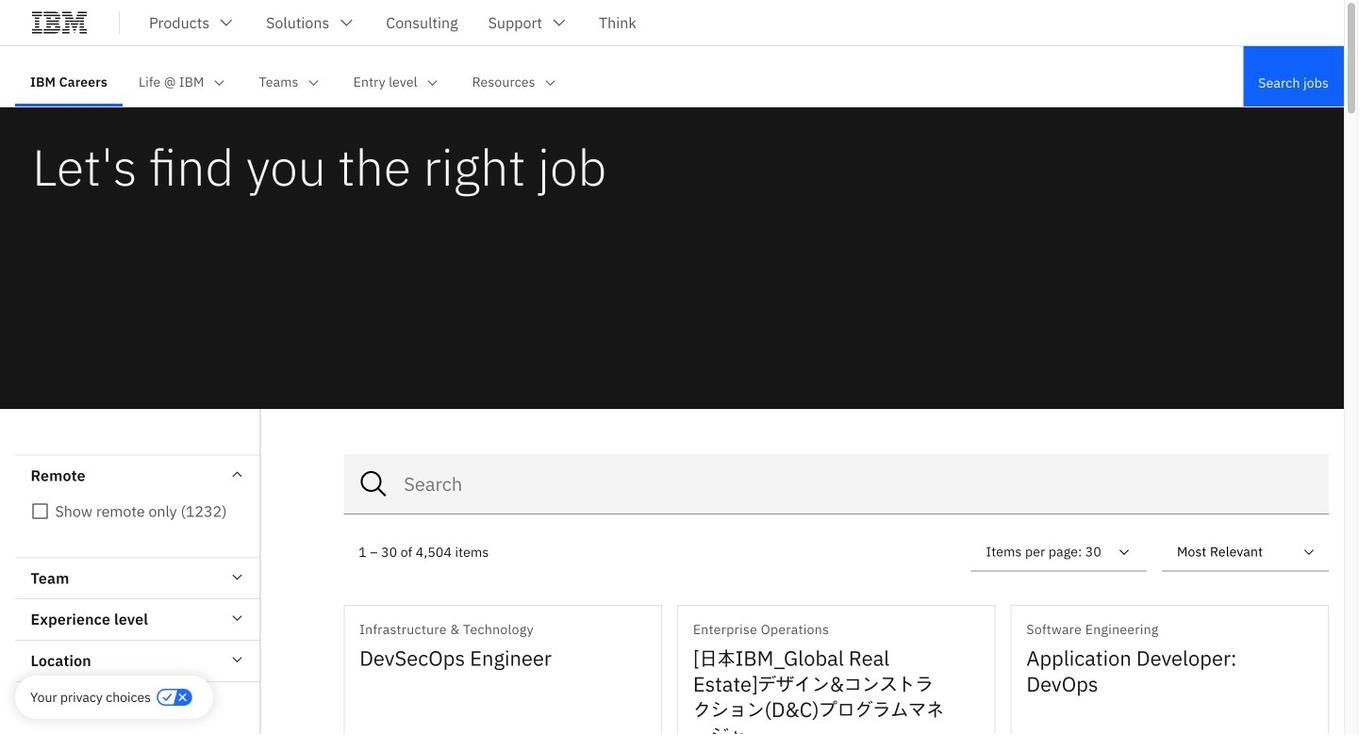 Task type: vqa. For each thing, say whether or not it's contained in the screenshot.
your privacy choices element in the left bottom of the page
yes



Task type: describe. For each thing, give the bounding box(es) containing it.
your privacy choices element
[[30, 688, 151, 708]]



